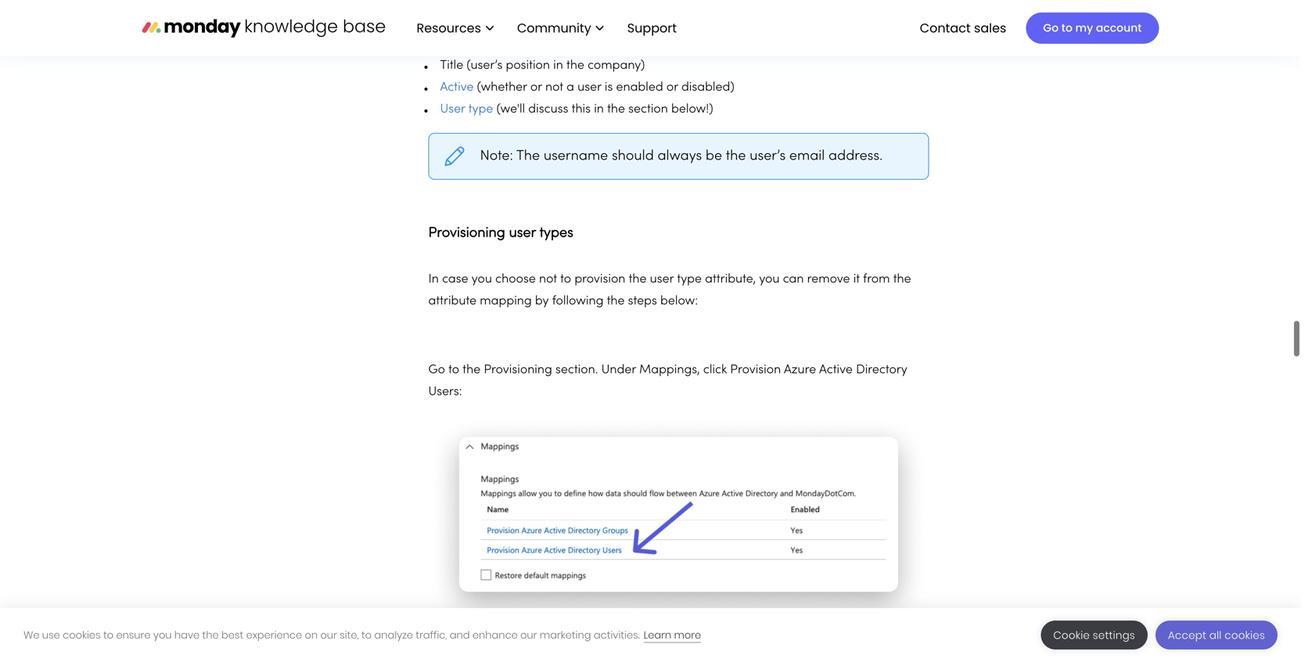 Task type: vqa. For each thing, say whether or not it's contained in the screenshot.
click
yes



Task type: locate. For each thing, give the bounding box(es) containing it.
provision azure active directory users:
[[428, 355, 908, 389]]

have
[[174, 629, 200, 643]]

1 vertical spatial go
[[428, 355, 445, 367]]

to right site,
[[361, 629, 372, 643]]

or down title (user's position in the company)
[[530, 72, 542, 84]]

(whether
[[477, 72, 527, 84]]

note:
[[480, 140, 513, 154]]

1 vertical spatial be
[[706, 140, 722, 154]]

1 our from the left
[[320, 629, 337, 643]]

provisioning left section.
[[484, 355, 552, 367]]

go inside main element
[[1043, 20, 1059, 36]]

dialog
[[0, 609, 1301, 663]]

can
[[783, 264, 804, 276]]

monday.com logo image
[[142, 11, 385, 44]]

active (whether or not a user is enabled or disabled)
[[440, 72, 735, 84]]

title (user's position in the company)
[[440, 50, 645, 62]]

username
[[544, 140, 608, 154]]

you left "can"
[[759, 264, 780, 276]]

2 cookies from the left
[[1225, 629, 1265, 643]]

0 horizontal spatial go
[[428, 355, 445, 367]]

title
[[440, 50, 463, 62]]

1 horizontal spatial active
[[819, 355, 853, 367]]

0 vertical spatial type
[[469, 94, 493, 106]]

the right from
[[893, 264, 911, 276]]

not
[[545, 72, 563, 84], [539, 264, 557, 276]]

be
[[510, 28, 525, 40], [706, 140, 722, 154]]

cookies right 'all'
[[1225, 629, 1265, 643]]

be right always
[[706, 140, 722, 154]]

1 vertical spatial not
[[539, 264, 557, 276]]

company)
[[588, 50, 645, 62]]

in right this
[[594, 94, 604, 106]]

not left a
[[545, 72, 563, 84]]

by
[[535, 286, 549, 298]]

go to my account link
[[1026, 13, 1159, 44]]

it
[[853, 264, 860, 276]]

1 vertical spatial in
[[594, 94, 604, 106]]

0 vertical spatial in
[[553, 50, 563, 62]]

1 vertical spatial type
[[677, 264, 702, 276]]

cookie
[[1054, 629, 1090, 643]]

1 horizontal spatial our
[[520, 629, 537, 643]]

the down attribute
[[463, 355, 481, 367]]

resources link
[[409, 15, 502, 42]]

user inside the 'in case you choose not to provision the user type attribute, you can remove it from the attribute mapping by following the steps below:'
[[650, 264, 674, 276]]

support
[[627, 19, 677, 37]]

to left my
[[1062, 20, 1073, 36]]

(user's
[[467, 50, 503, 62]]

1 horizontal spatial type
[[677, 264, 702, 276]]

attribute
[[428, 286, 477, 298]]

email (must be lowercase)
[[440, 28, 589, 40]]

support link
[[620, 15, 689, 42], [627, 19, 682, 37]]

community
[[517, 19, 591, 37]]

active up user
[[440, 72, 474, 84]]

cookies right use
[[63, 629, 101, 643]]

to left ensure
[[103, 629, 114, 643]]

0 horizontal spatial or
[[530, 72, 542, 84]]

you left 'have'
[[153, 629, 172, 643]]

1 horizontal spatial go
[[1043, 20, 1059, 36]]

you inside dialog
[[153, 629, 172, 643]]

0 horizontal spatial our
[[320, 629, 337, 643]]

cookies inside button
[[1225, 629, 1265, 643]]

contact
[[920, 19, 971, 37]]

accept
[[1168, 629, 1207, 643]]

marketing
[[540, 629, 591, 643]]

go up the users:
[[428, 355, 445, 367]]

user
[[578, 72, 601, 84], [509, 217, 536, 231], [650, 264, 674, 276]]

1 horizontal spatial cookies
[[1225, 629, 1265, 643]]

user up below:
[[650, 264, 674, 276]]

go for go to my account
[[1043, 20, 1059, 36]]

0 horizontal spatial you
[[153, 629, 172, 643]]

the inside dialog
[[202, 629, 219, 643]]

active inside provision azure active directory users:
[[819, 355, 853, 367]]

the left user's
[[726, 140, 746, 154]]

we use cookies to ensure you have the best experience on our site, to analyze traffic, and enhance our marketing activities. learn more
[[23, 629, 701, 643]]

on
[[305, 629, 318, 643]]

1 horizontal spatial or
[[667, 72, 678, 84]]

1 horizontal spatial be
[[706, 140, 722, 154]]

click
[[703, 355, 727, 367]]

to up following
[[560, 264, 571, 276]]

the left best at the bottom of page
[[202, 629, 219, 643]]

section
[[628, 94, 668, 106]]

email
[[789, 140, 825, 154]]

attribute,
[[705, 264, 756, 276]]

go
[[1043, 20, 1059, 36], [428, 355, 445, 367]]

list
[[401, 0, 689, 56]]

more
[[674, 629, 701, 643]]

activities.
[[594, 629, 640, 643]]

you right 'case'
[[472, 264, 492, 276]]

or
[[530, 72, 542, 84], [667, 72, 678, 84]]

2 our from the left
[[520, 629, 537, 643]]

all
[[1210, 629, 1222, 643]]

experience
[[246, 629, 302, 643]]

the
[[567, 50, 584, 62], [607, 94, 625, 106], [726, 140, 746, 154], [629, 264, 647, 276], [893, 264, 911, 276], [607, 286, 625, 298], [463, 355, 481, 367], [202, 629, 219, 643]]

0 horizontal spatial active
[[440, 72, 474, 84]]

type right user
[[469, 94, 493, 106]]

cookies for use
[[63, 629, 101, 643]]

1 cookies from the left
[[63, 629, 101, 643]]

active
[[440, 72, 474, 84], [819, 355, 853, 367]]

the down is
[[607, 94, 625, 106]]

this
[[572, 94, 591, 106]]

0 horizontal spatial cookies
[[63, 629, 101, 643]]

to
[[1062, 20, 1073, 36], [560, 264, 571, 276], [448, 355, 459, 367], [103, 629, 114, 643], [361, 629, 372, 643]]

0 horizontal spatial be
[[510, 28, 525, 40]]

go for go to the provisioning section. under mappings, click
[[428, 355, 445, 367]]

1 horizontal spatial user
[[578, 72, 601, 84]]

user type link
[[440, 94, 493, 106]]

go left my
[[1043, 20, 1059, 36]]

lowercase)
[[528, 28, 589, 40]]

0 vertical spatial active
[[440, 72, 474, 84]]

the up a
[[567, 50, 584, 62]]

2 horizontal spatial user
[[650, 264, 674, 276]]

our
[[320, 629, 337, 643], [520, 629, 537, 643]]

or up below!)
[[667, 72, 678, 84]]

0 vertical spatial be
[[510, 28, 525, 40]]

1 vertical spatial user
[[509, 217, 536, 231]]

users:
[[428, 377, 462, 389]]

type up below:
[[677, 264, 702, 276]]

azure
[[784, 355, 816, 367]]

to inside main element
[[1062, 20, 1073, 36]]

(we'll
[[497, 94, 525, 106]]

type inside the 'in case you choose not to provision the user type attribute, you can remove it from the attribute mapping by following the steps below:'
[[677, 264, 702, 276]]

provisioning up 'case'
[[428, 217, 505, 231]]

the
[[516, 140, 540, 154]]

always
[[658, 140, 702, 154]]

be up position
[[510, 28, 525, 40]]

learn
[[644, 629, 672, 643]]

type
[[469, 94, 493, 106], [677, 264, 702, 276]]

main element
[[401, 0, 1159, 56]]

user right a
[[578, 72, 601, 84]]

site,
[[340, 629, 359, 643]]

1 vertical spatial active
[[819, 355, 853, 367]]

user type (we'll discuss this in the section below!)
[[440, 94, 713, 106]]

0 vertical spatial go
[[1043, 20, 1059, 36]]

active right "azure" on the bottom right
[[819, 355, 853, 367]]

in
[[553, 50, 563, 62], [594, 94, 604, 106]]

2 vertical spatial user
[[650, 264, 674, 276]]

our right enhance
[[520, 629, 537, 643]]

steps
[[628, 286, 657, 298]]

in down lowercase)
[[553, 50, 563, 62]]

2 or from the left
[[667, 72, 678, 84]]

0 vertical spatial provisioning
[[428, 217, 505, 231]]

not up the by
[[539, 264, 557, 276]]

our right "on"
[[320, 629, 337, 643]]

provisioning
[[428, 217, 505, 231], [484, 355, 552, 367]]

user left types
[[509, 217, 536, 231]]

best
[[221, 629, 244, 643]]

choose
[[495, 264, 536, 276]]

note: the username should always be the user's email address.
[[480, 140, 883, 154]]



Task type: describe. For each thing, give the bounding box(es) containing it.
active link
[[440, 72, 474, 84]]

mapping
[[480, 286, 532, 298]]

not inside the 'in case you choose not to provision the user type attribute, you can remove it from the attribute mapping by following the steps below:'
[[539, 264, 557, 276]]

contact sales link
[[912, 15, 1014, 42]]

under
[[601, 355, 636, 367]]

(must
[[475, 28, 507, 40]]

a
[[567, 72, 574, 84]]

discuss
[[528, 94, 568, 106]]

case
[[442, 264, 468, 276]]

0 vertical spatial not
[[545, 72, 563, 84]]

the left 'steps'
[[607, 286, 625, 298]]

1 or from the left
[[530, 72, 542, 84]]

go to my account
[[1043, 20, 1142, 36]]

user's
[[750, 140, 786, 154]]

the up 'steps'
[[629, 264, 647, 276]]

settings
[[1093, 629, 1135, 643]]

provision
[[575, 264, 626, 276]]

0 horizontal spatial in
[[553, 50, 563, 62]]

to up the users:
[[448, 355, 459, 367]]

group_9__30_.png image
[[428, 406, 929, 623]]

section.
[[556, 355, 598, 367]]

and
[[450, 629, 470, 643]]

directory
[[856, 355, 908, 367]]

0 horizontal spatial type
[[469, 94, 493, 106]]

to inside the 'in case you choose not to provision the user type attribute, you can remove it from the attribute mapping by following the steps below:'
[[560, 264, 571, 276]]

below!)
[[671, 94, 713, 106]]

types
[[540, 217, 573, 231]]

email
[[440, 28, 472, 40]]

0 vertical spatial user
[[578, 72, 601, 84]]

user
[[440, 94, 465, 106]]

in case you choose not to provision the user type attribute, you can remove it from the attribute mapping by following the steps below:
[[428, 264, 911, 298]]

provisioning user types
[[428, 217, 573, 231]]

go to the provisioning section. under mappings, click
[[428, 355, 727, 367]]

cookies for all
[[1225, 629, 1265, 643]]

we
[[23, 629, 40, 643]]

analyze
[[374, 629, 413, 643]]

position
[[506, 50, 550, 62]]

use
[[42, 629, 60, 643]]

should
[[612, 140, 654, 154]]

community link
[[509, 15, 612, 42]]

account
[[1096, 20, 1142, 36]]

mappings,
[[639, 355, 700, 367]]

2 horizontal spatial you
[[759, 264, 780, 276]]

cookie settings
[[1054, 629, 1135, 643]]

accept all cookies
[[1168, 629, 1265, 643]]

ensure
[[116, 629, 151, 643]]

1 vertical spatial provisioning
[[484, 355, 552, 367]]

enhance
[[473, 629, 518, 643]]

accept all cookies button
[[1156, 621, 1278, 650]]

below:
[[660, 286, 698, 298]]

cookie settings button
[[1041, 621, 1148, 650]]

my
[[1076, 20, 1093, 36]]

0 horizontal spatial user
[[509, 217, 536, 231]]

remove
[[807, 264, 850, 276]]

provision
[[730, 355, 781, 367]]

address.
[[829, 140, 883, 154]]

resources
[[417, 19, 481, 37]]

1 horizontal spatial you
[[472, 264, 492, 276]]

list containing resources
[[401, 0, 689, 56]]

in
[[428, 264, 439, 276]]

dialog containing cookie settings
[[0, 609, 1301, 663]]

is
[[605, 72, 613, 84]]

enabled
[[616, 72, 663, 84]]

traffic,
[[416, 629, 447, 643]]

1 horizontal spatial in
[[594, 94, 604, 106]]

contact sales
[[920, 19, 1007, 37]]

learn more link
[[644, 629, 701, 644]]

from
[[863, 264, 890, 276]]

following
[[552, 286, 604, 298]]

disabled)
[[681, 72, 735, 84]]

sales
[[974, 19, 1007, 37]]



